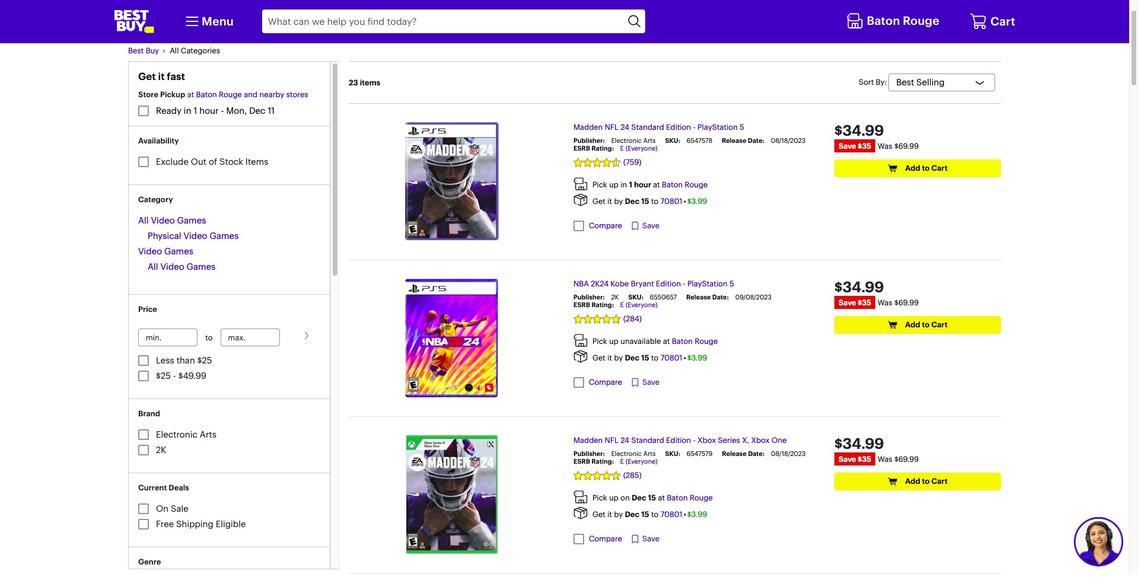 Task type: vqa. For each thing, say whether or not it's contained in the screenshot.


Task type: describe. For each thing, give the bounding box(es) containing it.
madden nfl 24 standard edition - playstation 5 link
[[574, 122, 745, 132]]

gift ideas yes, best buy sells that
[[114, 3, 561, 21]]

less
[[156, 355, 174, 366]]

(284)
[[624, 314, 642, 323]]

e (everyone) for (759)
[[621, 144, 658, 153]]

0 horizontal spatial hour
[[200, 105, 219, 116]]

less than $25 link
[[156, 355, 212, 366]]

0 horizontal spatial of
[[209, 156, 217, 167]]

on sale
[[156, 503, 189, 515]]

save button for pick up on
[[631, 533, 660, 545]]

was for madden nfl 24 standard edition - playstation 5
[[878, 141, 893, 151]]

publisher: for nba 2k24 kobe bryant edition - playstation 5
[[574, 293, 605, 302]]

standard for (759)
[[632, 122, 665, 132]]

jude
[[263, 12, 280, 21]]

1 vertical spatial in
[[621, 180, 628, 190]]

15 for pick up in
[[642, 196, 650, 206]]

madden nfl 24 standard edition - xbox series x, xbox one link
[[574, 436, 787, 445]]

on
[[621, 493, 630, 503]]

was $69.99 for madden nfl 24 standard edition - xbox series x, xbox one
[[878, 454, 919, 464]]

current deals
[[138, 483, 189, 493]]

: for (284)
[[612, 301, 614, 309]]

release date: for madden nfl 24 standard edition - playstation 5
[[722, 137, 765, 145]]

and
[[244, 90, 258, 99]]

Less than $25 checkbox
[[138, 356, 149, 366]]

x,
[[743, 436, 750, 445]]

1 horizontal spatial $25
[[197, 355, 212, 366]]

release date: for madden nfl 24 standard edition - xbox series x, xbox one
[[723, 450, 765, 458]]

$34.99 for madden nfl 24 standard edition - xbox series x, xbox one
[[835, 435, 885, 453]]

that
[[182, 12, 198, 21]]

pick up in 1 hour at baton rouge
[[593, 180, 708, 190]]

$69.99 for nba 2k24 kobe bryant edition - playstation 5
[[895, 298, 919, 307]]

pickup
[[160, 90, 185, 99]]

pick for pick up in 1 hour at baton rouge
[[593, 180, 608, 190]]

best for best buy
[[128, 45, 144, 55]]

donate to st. jude link
[[214, 12, 280, 21]]

out
[[191, 156, 207, 167]]

all categories
[[170, 45, 220, 55]]

standard for (285)
[[632, 436, 665, 445]]

shipping
[[176, 519, 214, 530]]

save $35 for madden nfl 24 standard edition - xbox series x, xbox one
[[839, 455, 872, 464]]

best buy business
[[369, 12, 433, 21]]

video up video games "link"
[[184, 230, 208, 241]]

gift for ideas
[[527, 3, 540, 12]]

08/18/2023 for madden nfl 24 standard edition - xbox series x, xbox one
[[772, 450, 806, 458]]

- for madden nfl 24 standard edition - xbox series x, xbox one
[[694, 436, 696, 445]]

deal of the day link
[[283, 3, 338, 12]]

free shipping eligible
[[156, 519, 246, 530]]

playstation for nba 2k24 kobe bryant edition - playstation 5
[[688, 279, 728, 289]]

free shipping eligible link
[[156, 519, 246, 530]]

up for unavailable
[[610, 337, 619, 346]]

(284) link
[[574, 314, 816, 324]]

cart icon image
[[970, 12, 988, 30]]

1 vertical spatial electronic arts
[[156, 429, 217, 441]]

all for all categories
[[170, 45, 179, 55]]

(759)
[[624, 157, 642, 167]]

unavailable
[[621, 337, 662, 346]]

yes,
[[114, 12, 128, 21]]

st.
[[252, 12, 261, 21]]

2 vertical spatial all
[[148, 261, 158, 272]]

menu button
[[183, 12, 234, 31]]

15 right on
[[649, 493, 657, 503]]

baton rouge and nearby stores button
[[196, 90, 308, 100]]

1 horizontal spatial 1
[[630, 180, 633, 190]]

save $35 for madden nfl 24 standard edition - playstation 5
[[839, 141, 872, 151]]

add to cart for madden nfl 24 standard edition - xbox series x, xbox one
[[906, 477, 948, 486]]

08/18/2023 for madden nfl 24 standard edition - playstation 5
[[771, 137, 806, 145]]

cards for gift cards
[[194, 3, 215, 12]]

video down physical
[[138, 245, 162, 257]]

e for (284)
[[621, 301, 624, 309]]

games up 'physical video games' link
[[177, 215, 206, 226]]

nba
[[574, 279, 589, 289]]

by:
[[877, 77, 887, 87]]

add to cart button for madden nfl 24 standard edition - playstation 5
[[835, 160, 1002, 178]]

madden for madden nfl 24 standard edition - xbox series x, xbox one
[[574, 436, 603, 445]]

save button for pick up in
[[631, 220, 660, 232]]

1 horizontal spatial 2k
[[612, 293, 619, 302]]

esrb for madden nfl 24 standard edition - playstation 5
[[574, 144, 591, 153]]

6547578
[[687, 137, 713, 145]]

by for pick up in
[[615, 196, 623, 206]]

esrb for madden nfl 24 standard edition - xbox series x, xbox one
[[574, 458, 591, 466]]

11
[[268, 105, 275, 116]]

24 for (759)
[[621, 122, 630, 132]]

compare checkbox for pick up unavailable at
[[574, 377, 585, 388]]

my best buy memberships link
[[354, 3, 448, 12]]

my best buy memberships
[[354, 3, 448, 12]]

- for nba 2k24 kobe bryant edition - playstation 5
[[683, 279, 686, 289]]

baton rouge
[[867, 13, 940, 28]]

best buy
[[128, 45, 159, 55]]

electronic for madden nfl 24 standard edition - xbox series x, xbox one
[[612, 450, 642, 458]]

availability
[[138, 136, 179, 145]]

best buy outlet
[[297, 12, 352, 21]]

rouge up mon,
[[219, 90, 242, 99]]

$25 - $49.99 link
[[156, 371, 207, 382]]

e (everyone) for (284)
[[621, 301, 658, 309]]

release for nba 2k24 kobe bryant edition - playstation 5
[[687, 293, 711, 302]]

6547579
[[687, 450, 713, 458]]

e for (285)
[[621, 458, 624, 466]]

• for pick up on
[[684, 510, 687, 519]]

at right unavailable
[[664, 337, 670, 346]]

credit cards link
[[465, 3, 510, 12]]

sort
[[859, 77, 875, 87]]

Minimum Price text field
[[138, 329, 198, 347]]

holiday deals link
[[114, 3, 163, 12]]

• for pick up in
[[684, 196, 687, 206]]

$25 - $49.99 checkbox
[[138, 371, 149, 382]]

stores
[[286, 90, 308, 99]]

nearby
[[260, 90, 284, 99]]

esrb rating : for madden nfl 24 standard edition - xbox series x, xbox one
[[574, 458, 614, 466]]

items
[[246, 156, 269, 167]]

business
[[402, 12, 433, 21]]

$34.99 for madden nfl 24 standard edition - playstation 5
[[835, 122, 885, 140]]

exclude out of stock items
[[156, 156, 269, 167]]

release for madden nfl 24 standard edition - playstation 5
[[722, 137, 747, 145]]

nba 2k24 kobe bryant edition - playstation 5 link
[[574, 279, 735, 289]]

categories
[[181, 45, 220, 55]]

gift cards
[[179, 3, 215, 12]]

exclude out of stock items link
[[156, 156, 269, 167]]

edition for (759)
[[667, 122, 692, 132]]

0 horizontal spatial 1
[[194, 105, 197, 116]]

(285)
[[624, 471, 642, 480]]

rouge down (759) link
[[685, 180, 708, 190]]

genre
[[138, 557, 161, 567]]

donate to st. jude
[[214, 12, 280, 21]]

nba 2k24 kobe bryant edition - playstation 5 - front_zoom image
[[405, 279, 499, 398]]

it for madden nfl 24 standard edition - playstation 5
[[608, 196, 613, 206]]

at right pickup
[[187, 90, 194, 99]]

physical video games link
[[148, 230, 239, 241]]

1 vertical spatial all video games link
[[148, 261, 216, 272]]

madden nfl 24 standard edition - playstation 5
[[574, 122, 745, 132]]

credit
[[465, 3, 487, 12]]

2K checkbox
[[138, 445, 149, 456]]

baton rouge button
[[847, 10, 943, 33]]

$69.99 for madden nfl 24 standard edition - playstation 5
[[895, 141, 919, 151]]

items
[[360, 78, 381, 87]]

esrb rating : for nba 2k24 kobe bryant edition - playstation 5
[[574, 301, 614, 309]]

rouge inside dropdown button
[[903, 13, 940, 28]]

add for nba 2k24 kobe bryant edition - playstation 5
[[906, 320, 921, 330]]

23
[[349, 78, 358, 87]]

it left fast
[[158, 70, 165, 83]]

playstation for madden nfl 24 standard edition - playstation 5
[[698, 122, 738, 132]]

$3.99 for pick up in
[[688, 196, 708, 206]]

compare for pick up in
[[589, 221, 623, 230]]

• for pick up unavailable at
[[684, 353, 687, 363]]

baton rouge button for xbox
[[667, 493, 713, 503]]

arts for madden nfl 24 standard edition - playstation 5
[[644, 137, 656, 145]]

5 for madden nfl 24 standard edition - playstation 5
[[740, 122, 745, 132]]

outlet
[[330, 12, 352, 21]]

sells
[[163, 12, 180, 21]]

date: for madden nfl 24 standard edition - xbox series x, xbox one
[[749, 450, 765, 458]]

brand
[[138, 409, 160, 419]]

deals for holiday deals
[[143, 3, 163, 12]]

than
[[177, 355, 195, 366]]

mon,
[[226, 105, 247, 116]]

2 xbox from the left
[[752, 436, 770, 445]]

deal of the day
[[283, 3, 338, 12]]

buy for best buy outlet
[[314, 12, 328, 21]]

dec for madden nfl 24 standard edition - playstation 5
[[625, 196, 640, 206]]

video games link
[[138, 245, 216, 257]]

2k link
[[156, 445, 166, 456]]

(everyone) for (285)
[[626, 458, 658, 466]]

games down video games "link"
[[187, 261, 216, 272]]

On Sale checkbox
[[138, 504, 149, 515]]

by for pick up on
[[615, 510, 623, 519]]

top
[[232, 3, 245, 12]]

at down (759) link
[[654, 180, 660, 190]]

0 vertical spatial all video games link
[[138, 215, 239, 226]]

games up video games "link"
[[210, 230, 239, 241]]

rating for (284)
[[592, 301, 612, 309]]

get for madden nfl 24 standard edition - playstation 5
[[593, 196, 606, 206]]

dec for nba 2k24 kobe bryant edition - playstation 5
[[625, 353, 640, 363]]

it for madden nfl 24 standard edition - xbox series x, xbox one
[[608, 510, 613, 519]]



Task type: locate. For each thing, give the bounding box(es) containing it.
2 vertical spatial add to cart
[[906, 477, 948, 486]]

2 70801 from the top
[[661, 353, 683, 363]]

sku: down "madden nfl 24 standard edition - xbox series x, xbox one" link
[[666, 450, 681, 458]]

1 horizontal spatial in
[[621, 180, 628, 190]]

e (everyone) link for (759)
[[621, 144, 658, 153]]

3 by from the top
[[615, 510, 623, 519]]

0 vertical spatial up
[[610, 180, 619, 190]]

rouge down (284) link
[[695, 337, 718, 346]]

it down pick up on dec 15 at baton rouge
[[608, 510, 613, 519]]

- up (284) link
[[683, 279, 686, 289]]

$35 for madden nfl 24 standard edition - playstation 5
[[858, 141, 872, 151]]

3 add from the top
[[906, 477, 921, 486]]

2 vertical spatial e
[[621, 458, 624, 466]]

baton rouge button for playstation
[[662, 180, 708, 190]]

: for (285)
[[612, 458, 614, 466]]

2 was from the top
[[878, 298, 893, 307]]

1 vertical spatial 70801 button
[[661, 353, 683, 363]]

1 vertical spatial (everyone)
[[626, 301, 658, 309]]

madden for madden nfl 24 standard edition - playstation 5
[[574, 122, 603, 132]]

3 e (everyone) from the top
[[621, 458, 658, 466]]

1 by from the top
[[615, 196, 623, 206]]

2 vertical spatial publisher:
[[574, 450, 605, 458]]

electronic
[[612, 137, 642, 145], [156, 429, 198, 441], [612, 450, 642, 458]]

0 vertical spatial e (everyone)
[[621, 144, 658, 153]]

dec left 11
[[249, 105, 266, 116]]

was $69.99 for madden nfl 24 standard edition - playstation 5
[[878, 141, 919, 151]]

pick up unavailable at baton rouge
[[593, 337, 718, 346]]

- up 6547578 at the right top of the page
[[694, 122, 696, 132]]

up for in
[[610, 180, 619, 190]]

0 vertical spatial •
[[684, 196, 687, 206]]

70801 button down the pick up in 1 hour at baton rouge
[[661, 196, 683, 206]]

release date: down x,
[[723, 450, 765, 458]]

1 vertical spatial release
[[687, 293, 711, 302]]

eligible
[[216, 519, 246, 530]]

compare right compare option
[[589, 534, 623, 544]]

2 : from the top
[[612, 301, 614, 309]]

1 vertical spatial $34.99
[[835, 278, 885, 296]]

3 was $69.99 from the top
[[878, 454, 919, 464]]

sku: for (759)
[[666, 137, 681, 145]]

1 standard from the top
[[632, 122, 665, 132]]

2 vertical spatial add to cart button
[[835, 473, 1002, 491]]

publisher: for madden nfl 24 standard edition - xbox series x, xbox one
[[574, 450, 605, 458]]

playstation up 6547578 at the right top of the page
[[698, 122, 738, 132]]

hour down (759) on the top of page
[[635, 180, 652, 190]]

esrb for nba 2k24 kobe bryant edition - playstation 5
[[574, 301, 591, 309]]

3 (everyone) from the top
[[626, 458, 658, 466]]

3 • from the top
[[684, 510, 687, 519]]

2 compare from the top
[[589, 377, 623, 387]]

nfl for (285)
[[605, 436, 619, 445]]

cart for madden nfl 24 standard edition - xbox series x, xbox one
[[932, 477, 948, 486]]

compare up 2k24
[[589, 221, 623, 230]]

0 vertical spatial esrb rating :
[[574, 144, 614, 153]]

0 vertical spatial date:
[[748, 137, 765, 145]]

2 vertical spatial e (everyone) link
[[621, 458, 658, 466]]

2 compare checkbox from the top
[[574, 377, 585, 388]]

2 (everyone) from the top
[[626, 301, 658, 309]]

deals for top deals
[[247, 3, 267, 12]]

$69.99 for madden nfl 24 standard edition - xbox series x, xbox one
[[895, 454, 919, 464]]

madden nfl 24 standard edition - xbox series x, xbox one
[[574, 436, 787, 445]]

dec
[[249, 105, 266, 116], [625, 196, 640, 206], [625, 353, 640, 363], [632, 493, 647, 503], [625, 510, 640, 519]]

1 madden from the top
[[574, 122, 603, 132]]

0 horizontal spatial 2k
[[156, 445, 166, 456]]

dec right on
[[632, 493, 647, 503]]

nba 2k24 kobe bryant edition - playstation 5
[[574, 279, 735, 289]]

2 esrb rating : from the top
[[574, 301, 614, 309]]

1 nfl from the top
[[605, 122, 619, 132]]

0 vertical spatial save button
[[631, 220, 660, 232]]

ready in 1 hour - mon, dec 11
[[156, 105, 275, 116]]

1 e (everyone) link from the top
[[621, 144, 658, 153]]

get it by dec 15 to 70801 • $3.99 down the pick up in 1 hour at baton rouge
[[593, 196, 708, 206]]

by down on
[[615, 510, 623, 519]]

:
[[612, 144, 614, 153], [612, 301, 614, 309], [612, 458, 614, 466]]

1 was from the top
[[878, 141, 893, 151]]

3 e (everyone) link from the top
[[621, 458, 658, 466]]

e (everyone) link up (284)
[[621, 301, 658, 309]]

gift cards link
[[179, 3, 215, 12]]

was for madden nfl 24 standard edition - xbox series x, xbox one
[[878, 454, 893, 464]]

2 e (everyone) link from the top
[[621, 301, 658, 309]]

24
[[621, 122, 630, 132], [621, 436, 630, 445]]

category
[[138, 194, 173, 204]]

1 24 from the top
[[621, 122, 630, 132]]

2k down kobe
[[612, 293, 619, 302]]

store pickup at baton rouge and nearby stores
[[138, 90, 308, 99]]

0 vertical spatial esrb
[[574, 144, 591, 153]]

1 compare checkbox from the top
[[574, 221, 585, 231]]

2 vertical spatial $34.99
[[835, 435, 885, 453]]

2 $35 from the top
[[858, 298, 872, 308]]

15 for pick up unavailable at
[[642, 353, 650, 363]]

sku: for (284)
[[629, 293, 644, 302]]

1 vertical spatial hour
[[635, 180, 652, 190]]

2 esrb from the top
[[574, 301, 591, 309]]

1 was $69.99 from the top
[[878, 141, 919, 151]]

3 e from the top
[[621, 458, 624, 466]]

it for nba 2k24 kobe bryant edition - playstation 5
[[608, 353, 613, 363]]

Ready in 1 hour - Mon, Dec 11 checkbox
[[138, 106, 149, 116]]

release for madden nfl 24 standard edition - xbox series x, xbox one
[[723, 450, 747, 458]]

1 vertical spatial arts
[[200, 429, 217, 441]]

cards for credit cards
[[489, 3, 510, 12]]

2 add to cart from the top
[[906, 320, 948, 330]]

ready
[[156, 105, 182, 116]]

70801 down pick up on dec 15 at baton rouge
[[661, 510, 683, 519]]

pick
[[593, 180, 608, 190], [593, 337, 608, 346], [593, 493, 608, 503]]

get it by dec 15 to 70801 • $3.99 down pick up on dec 15 at baton rouge
[[593, 510, 708, 519]]

games
[[177, 215, 206, 226], [210, 230, 239, 241], [164, 245, 193, 257], [187, 261, 216, 272]]

nfl
[[605, 122, 619, 132], [605, 436, 619, 445]]

get it by dec 15 to 70801 • $3.99 for pick up unavailable at
[[593, 353, 708, 363]]

1 vertical spatial compare checkbox
[[574, 377, 585, 388]]

nfl for (759)
[[605, 122, 619, 132]]

0 vertical spatial 70801 button
[[661, 196, 683, 206]]

2 nfl from the top
[[605, 436, 619, 445]]

$35 for nba 2k24 kobe bryant edition - playstation 5
[[858, 298, 872, 308]]

by down the pick up in 1 hour at baton rouge
[[615, 196, 623, 206]]

Compare checkbox
[[574, 221, 585, 231], [574, 377, 585, 388]]

compare
[[589, 221, 623, 230], [589, 377, 623, 387], [589, 534, 623, 544]]

cards right credit
[[489, 3, 510, 12]]

1 up from the top
[[610, 180, 619, 190]]

best buy help human beacon image
[[1074, 517, 1124, 567]]

electronic up (759) on the top of page
[[612, 137, 642, 145]]

electronic arts link
[[156, 429, 217, 441]]

$3.99 down (759) link
[[688, 196, 708, 206]]

get it fast
[[138, 70, 185, 83]]

1 esrb rating : from the top
[[574, 144, 614, 153]]

memberships
[[400, 3, 448, 12]]

save button
[[631, 220, 660, 232], [631, 377, 660, 389], [631, 533, 660, 545]]

madden
[[574, 122, 603, 132], [574, 436, 603, 445]]

2 vertical spatial $3.99
[[688, 510, 708, 519]]

1 horizontal spatial cards
[[489, 3, 510, 12]]

1 vertical spatial release date:
[[687, 293, 729, 302]]

2 vertical spatial release
[[723, 450, 747, 458]]

1 vertical spatial add
[[906, 320, 921, 330]]

add to cart for madden nfl 24 standard edition - playstation 5
[[906, 163, 948, 173]]

esrb rating : for madden nfl 24 standard edition - playstation 5
[[574, 144, 614, 153]]

all video games link up 'physical video games' link
[[138, 215, 239, 226]]

3 save $35 from the top
[[839, 455, 872, 464]]

$49.99
[[178, 371, 207, 382]]

e (everyone) link for (284)
[[621, 301, 658, 309]]

release up (284) link
[[687, 293, 711, 302]]

get down pick up unavailable at baton rouge
[[593, 353, 606, 363]]

5 for nba 2k24 kobe bryant edition - playstation 5
[[730, 279, 735, 289]]

2 save $35 from the top
[[839, 298, 872, 308]]

23 items
[[349, 78, 381, 87]]

0 vertical spatial in
[[184, 105, 191, 116]]

0 vertical spatial add to cart button
[[835, 160, 1002, 178]]

electronic up '(285)'
[[612, 450, 642, 458]]

70801 for pick up on
[[661, 510, 683, 519]]

date: down x,
[[749, 450, 765, 458]]

date: for nba 2k24 kobe bryant edition - playstation 5
[[713, 293, 729, 302]]

- left mon,
[[221, 105, 224, 116]]

sale
[[171, 503, 189, 515]]

0 vertical spatial of
[[301, 3, 309, 12]]

cart link
[[970, 12, 1016, 30]]

1 $69.99 from the top
[[895, 141, 919, 151]]

1 vertical spatial 08/18/2023
[[772, 450, 806, 458]]

1 vertical spatial up
[[610, 337, 619, 346]]

esrb rating :
[[574, 144, 614, 153], [574, 301, 614, 309], [574, 458, 614, 466]]

1 rating from the top
[[592, 144, 612, 153]]

0 vertical spatial $3.99
[[688, 196, 708, 206]]

3 esrb from the top
[[574, 458, 591, 466]]

70801 for pick up unavailable at
[[661, 353, 683, 363]]

buy inside the gift ideas yes, best buy sells that
[[148, 12, 161, 21]]

2 add to cart button from the top
[[835, 316, 1002, 334]]

less than $25
[[156, 355, 212, 366]]

Electronic Arts checkbox
[[138, 430, 149, 441]]

2 $3.99 from the top
[[688, 353, 708, 363]]

standard up (759) on the top of page
[[632, 122, 665, 132]]

2 was $69.99 from the top
[[878, 298, 919, 307]]

3 get it by dec 15 to 70801 • $3.99 from the top
[[593, 510, 708, 519]]

1 save button from the top
[[631, 220, 660, 232]]

cards
[[194, 3, 215, 12], [489, 3, 510, 12]]

1 e (everyone) from the top
[[621, 144, 658, 153]]

• down the pick up in 1 hour at baton rouge
[[684, 196, 687, 206]]

0 vertical spatial sku:
[[666, 137, 681, 145]]

1 $34.99 from the top
[[835, 122, 885, 140]]

hour down store pickup at baton rouge and nearby stores
[[200, 105, 219, 116]]

1 vertical spatial baton rouge button
[[672, 337, 718, 346]]

24 up '(285)'
[[621, 436, 630, 445]]

sku: for (285)
[[666, 450, 681, 458]]

1 horizontal spatial 5
[[740, 122, 745, 132]]

rouge down (285) link
[[690, 493, 713, 503]]

games down 'physical video games' link
[[164, 245, 193, 257]]

up for on
[[610, 493, 619, 503]]

save $35 for nba 2k24 kobe bryant edition - playstation 5
[[839, 298, 872, 308]]

3 up from the top
[[610, 493, 619, 503]]

1 add to cart from the top
[[906, 163, 948, 173]]

5 up (759) link
[[740, 122, 745, 132]]

bestbuy.com image
[[114, 9, 154, 33]]

standard
[[632, 122, 665, 132], [632, 436, 665, 445]]

$3.99 down (284) link
[[688, 353, 708, 363]]

save button down pick up on dec 15 at baton rouge
[[631, 533, 660, 545]]

0 vertical spatial 1
[[194, 105, 197, 116]]

hour
[[200, 105, 219, 116], [635, 180, 652, 190]]

$3.99 down (285) link
[[688, 510, 708, 519]]

2 save button from the top
[[631, 377, 660, 389]]

madden nfl 24 standard edition - xbox series x, xbox one - front_zoom image
[[406, 436, 498, 554]]

2 vertical spatial get it by dec 15 to 70801 • $3.99
[[593, 510, 708, 519]]

sku: down madden nfl 24 standard edition - playstation 5
[[666, 137, 681, 145]]

current
[[138, 483, 167, 493]]

2 $34.99 from the top
[[835, 278, 885, 296]]

- left $49.99 at bottom left
[[173, 371, 176, 382]]

e up '(285)'
[[621, 458, 624, 466]]

best for best buy business
[[369, 12, 384, 21]]

0 horizontal spatial deals
[[143, 3, 163, 12]]

electronic arts up '(285)'
[[612, 450, 656, 458]]

gift inside the gift ideas yes, best buy sells that
[[527, 3, 540, 12]]

playstation
[[698, 122, 738, 132], [688, 279, 728, 289]]

1 $3.99 from the top
[[688, 196, 708, 206]]

- for madden nfl 24 standard edition - playstation 5
[[694, 122, 696, 132]]

madden nfl 24 standard edition - playstation 5 - front_zoom image
[[405, 122, 499, 241]]

70801 button for pick up in
[[661, 196, 683, 206]]

70801 button down pick up on dec 15 at baton rouge
[[661, 510, 683, 519]]

2 vertical spatial 70801 button
[[661, 510, 683, 519]]

0 vertical spatial madden
[[574, 122, 603, 132]]

by down unavailable
[[615, 353, 623, 363]]

2 vertical spatial date:
[[749, 450, 765, 458]]

0 vertical spatial baton rouge button
[[662, 180, 708, 190]]

(everyone) for (284)
[[626, 301, 658, 309]]

baton rouge button down (284) link
[[672, 337, 718, 346]]

e up (759) on the top of page
[[621, 144, 624, 153]]

0 horizontal spatial in
[[184, 105, 191, 116]]

fast
[[167, 70, 185, 83]]

credit cards
[[465, 3, 510, 12]]

Maximum Price text field
[[221, 329, 280, 347]]

electronic arts for madden nfl 24 standard edition - xbox series x, xbox one
[[612, 450, 656, 458]]

$34.99 for nba 2k24 kobe bryant edition - playstation 5
[[835, 278, 885, 296]]

2 vertical spatial esrb rating :
[[574, 458, 614, 466]]

0 vertical spatial save $35
[[839, 141, 872, 151]]

pick for pick up on dec 15 at baton rouge
[[593, 493, 608, 503]]

cart
[[991, 14, 1016, 28], [932, 163, 948, 173], [932, 320, 948, 330], [932, 477, 948, 486]]

: for (759)
[[612, 144, 614, 153]]

exclude
[[156, 156, 189, 167]]

3 pick from the top
[[593, 493, 608, 503]]

1 vertical spatial add to cart button
[[835, 316, 1002, 334]]

09/08/2023
[[736, 293, 772, 302]]

1 vertical spatial electronic
[[156, 429, 198, 441]]

1 pick from the top
[[593, 180, 608, 190]]

release date: right 6547578 at the right top of the page
[[722, 137, 765, 145]]

1 horizontal spatial xbox
[[752, 436, 770, 445]]

0 vertical spatial by
[[615, 196, 623, 206]]

to inside utility element
[[242, 12, 250, 21]]

dec down the pick up in 1 hour at baton rouge
[[625, 196, 640, 206]]

at
[[187, 90, 194, 99], [654, 180, 660, 190], [664, 337, 670, 346], [659, 493, 665, 503]]

video up physical
[[151, 215, 175, 226]]

1 vertical spatial rating
[[592, 301, 612, 309]]

release date: up (284) link
[[687, 293, 729, 302]]

0 vertical spatial rating
[[592, 144, 612, 153]]

(285) link
[[574, 471, 816, 480]]

cart for madden nfl 24 standard edition - playstation 5
[[932, 163, 948, 173]]

1 add from the top
[[906, 163, 921, 173]]

3 $34.99 from the top
[[835, 435, 885, 453]]

get
[[138, 70, 156, 83], [593, 196, 606, 206], [593, 353, 606, 363], [593, 510, 606, 519]]

2 e from the top
[[621, 301, 624, 309]]

best buy business link
[[369, 12, 433, 21]]

0 vertical spatial nfl
[[605, 122, 619, 132]]

edition for (284)
[[656, 279, 681, 289]]

add to cart for nba 2k24 kobe bryant edition - playstation 5
[[906, 320, 948, 330]]

3 add to cart from the top
[[906, 477, 948, 486]]

• down pick up unavailable at baton rouge
[[684, 353, 687, 363]]

e (everyone) up '(285)'
[[621, 458, 658, 466]]

stock
[[220, 156, 243, 167]]

1 vertical spatial $69.99
[[895, 298, 919, 307]]

all down category at top
[[138, 215, 149, 226]]

all left categories
[[170, 45, 179, 55]]

1
[[194, 105, 197, 116], [630, 180, 633, 190]]

Type to search. Navigate forward to hear suggestions text field
[[262, 9, 625, 33]]

2 70801 button from the top
[[661, 353, 683, 363]]

free
[[156, 519, 174, 530]]

3 70801 button from the top
[[661, 510, 683, 519]]

it down the pick up in 1 hour at baton rouge
[[608, 196, 613, 206]]

2 $69.99 from the top
[[895, 298, 919, 307]]

1 vertical spatial was
[[878, 298, 893, 307]]

3 esrb rating : from the top
[[574, 458, 614, 466]]

2 • from the top
[[684, 353, 687, 363]]

3 publisher: from the top
[[574, 450, 605, 458]]

top deals
[[232, 3, 267, 12]]

0 vertical spatial (everyone)
[[626, 144, 658, 153]]

0 vertical spatial 2k
[[612, 293, 619, 302]]

price
[[138, 304, 157, 314]]

of left the
[[301, 3, 309, 12]]

1 e from the top
[[621, 144, 624, 153]]

gift
[[179, 3, 192, 12], [527, 3, 540, 12]]

e (everyone) up (759) on the top of page
[[621, 144, 658, 153]]

1 $35 from the top
[[858, 141, 872, 151]]

electronic arts up "2k" link
[[156, 429, 217, 441]]

1 • from the top
[[684, 196, 687, 206]]

0 vertical spatial e
[[621, 144, 624, 153]]

3 $69.99 from the top
[[895, 454, 919, 464]]

2 cards from the left
[[489, 3, 510, 12]]

2 vertical spatial add
[[906, 477, 921, 486]]

dec down on
[[625, 510, 640, 519]]

compare for pick up on
[[589, 534, 623, 544]]

gift ideas link
[[527, 3, 561, 12]]

1 vertical spatial $25
[[156, 371, 171, 382]]

top deals link
[[232, 3, 267, 12]]

1 horizontal spatial hour
[[635, 180, 652, 190]]

2 vertical spatial save $35
[[839, 455, 872, 464]]

the
[[311, 3, 322, 12]]

Free Shipping Eligible checkbox
[[138, 519, 149, 530]]

1 xbox from the left
[[698, 436, 717, 445]]

e for (759)
[[621, 144, 624, 153]]

0 horizontal spatial 5
[[730, 279, 735, 289]]

rating
[[592, 144, 612, 153], [592, 301, 612, 309], [592, 458, 612, 466]]

2k24
[[591, 279, 609, 289]]

3 was from the top
[[878, 454, 893, 464]]

1 vertical spatial esrb
[[574, 301, 591, 309]]

bryant
[[631, 279, 654, 289]]

0 vertical spatial compare checkbox
[[574, 221, 585, 231]]

rouge left cart icon
[[903, 13, 940, 28]]

e (everyone) link up '(285)'
[[621, 458, 658, 466]]

0 vertical spatial release date:
[[722, 137, 765, 145]]

1 (everyone) from the top
[[626, 144, 658, 153]]

2 gift from the left
[[527, 3, 540, 12]]

1 add to cart button from the top
[[835, 160, 1002, 178]]

baton inside dropdown button
[[867, 13, 901, 28]]

0 vertical spatial electronic
[[612, 137, 642, 145]]

2 standard from the top
[[632, 436, 665, 445]]

1 get it by dec 15 to 70801 • $3.99 from the top
[[593, 196, 708, 206]]

get it by dec 15 to 70801 • $3.99 for pick up in
[[593, 196, 708, 206]]

advertisement region
[[277, 22, 853, 41]]

rating for (285)
[[592, 458, 612, 466]]

2 vertical spatial was
[[878, 454, 893, 464]]

$25 right than
[[197, 355, 212, 366]]

get for nba 2k24 kobe bryant edition - playstation 5
[[593, 353, 606, 363]]

xbox right x,
[[752, 436, 770, 445]]

5 up (284) link
[[730, 279, 735, 289]]

all video games link down video games "link"
[[148, 261, 216, 272]]

all down video games "link"
[[148, 261, 158, 272]]

2 vertical spatial 70801
[[661, 510, 683, 519]]

kobe
[[611, 279, 629, 289]]

Exclude Out of Stock Items checkbox
[[138, 156, 149, 167]]

70801 button down pick up unavailable at baton rouge
[[661, 353, 683, 363]]

it down pick up unavailable at baton rouge
[[608, 353, 613, 363]]

by
[[615, 196, 623, 206], [615, 353, 623, 363], [615, 510, 623, 519]]

15 down pick up on dec 15 at baton rouge
[[642, 510, 650, 519]]

2 24 from the top
[[621, 436, 630, 445]]

sku:
[[666, 137, 681, 145], [629, 293, 644, 302], [666, 450, 681, 458]]

3 70801 from the top
[[661, 510, 683, 519]]

1 horizontal spatial of
[[301, 3, 309, 12]]

e (everyone) link
[[621, 144, 658, 153], [621, 301, 658, 309], [621, 458, 658, 466]]

3 : from the top
[[612, 458, 614, 466]]

Compare checkbox
[[574, 534, 585, 545]]

edition up 6547579
[[667, 436, 692, 445]]

1 70801 button from the top
[[661, 196, 683, 206]]

cards up menu
[[194, 3, 215, 12]]

add
[[906, 163, 921, 173], [906, 320, 921, 330], [906, 477, 921, 486]]

best buy link
[[128, 45, 163, 55]]

0 vertical spatial :
[[612, 144, 614, 153]]

all video games physical video games video games all video games
[[138, 215, 239, 272]]

video down video games "link"
[[161, 261, 184, 272]]

buy for best buy
[[146, 45, 159, 55]]

1 publisher: from the top
[[574, 137, 605, 145]]

1 vertical spatial esrb rating :
[[574, 301, 614, 309]]

$25 down less
[[156, 371, 171, 382]]

e (everyone)
[[621, 144, 658, 153], [621, 301, 658, 309], [621, 458, 658, 466]]

3 $3.99 from the top
[[688, 510, 708, 519]]

1 vertical spatial sku:
[[629, 293, 644, 302]]

standard up '(285)'
[[632, 436, 665, 445]]

70801 button for pick up unavailable at
[[661, 353, 683, 363]]

24 for (285)
[[621, 436, 630, 445]]

2 vertical spatial electronic
[[612, 450, 642, 458]]

rouge
[[903, 13, 940, 28], [219, 90, 242, 99], [685, 180, 708, 190], [695, 337, 718, 346], [690, 493, 713, 503]]

sort by:
[[859, 77, 887, 87]]

$35 for madden nfl 24 standard edition - xbox series x, xbox one
[[858, 455, 872, 464]]

add for madden nfl 24 standard edition - playstation 5
[[906, 163, 921, 173]]

gift for cards
[[179, 3, 192, 12]]

was for nba 2k24 kobe bryant edition - playstation 5
[[878, 298, 893, 307]]

2 up from the top
[[610, 337, 619, 346]]

get it by dec 15 to 70801 • $3.99
[[593, 196, 708, 206], [593, 353, 708, 363], [593, 510, 708, 519]]

1 vertical spatial playstation
[[688, 279, 728, 289]]

0 horizontal spatial cards
[[194, 3, 215, 12]]

of inside utility element
[[301, 3, 309, 12]]

publisher:
[[574, 137, 605, 145], [574, 293, 605, 302], [574, 450, 605, 458]]

e (everyone) link for (285)
[[621, 458, 658, 466]]

sku: down bryant at right
[[629, 293, 644, 302]]

yes, best buy sells that link
[[114, 12, 198, 21]]

day
[[324, 3, 338, 12]]

1 vertical spatial 24
[[621, 436, 630, 445]]

compare for pick up unavailable at
[[589, 377, 623, 387]]

1 70801 from the top
[[661, 196, 683, 206]]

best buy outlet link
[[297, 12, 352, 21]]

edition up 6547578 at the right top of the page
[[667, 122, 692, 132]]

get it by dec 15 to 70801 • $3.99 down pick up unavailable at baton rouge
[[593, 353, 708, 363]]

1 save $35 from the top
[[839, 141, 872, 151]]

store
[[138, 90, 158, 99]]

1 esrb from the top
[[574, 144, 591, 153]]

arts for madden nfl 24 standard edition - xbox series x, xbox one
[[644, 450, 656, 458]]

get for madden nfl 24 standard edition - xbox series x, xbox one
[[593, 510, 606, 519]]

xbox up 6547579
[[698, 436, 717, 445]]

2 pick from the top
[[593, 337, 608, 346]]

edition for (285)
[[667, 436, 692, 445]]

0 vertical spatial was
[[878, 141, 893, 151]]

0 vertical spatial 70801
[[661, 196, 683, 206]]

my
[[354, 3, 365, 12]]

1 horizontal spatial deals
[[169, 483, 189, 493]]

1 vertical spatial date:
[[713, 293, 729, 302]]

2 publisher: from the top
[[574, 293, 605, 302]]

1 : from the top
[[612, 144, 614, 153]]

edition up the 6550657
[[656, 279, 681, 289]]

1 cards from the left
[[194, 3, 215, 12]]

1 compare from the top
[[589, 221, 623, 230]]

1 vertical spatial pick
[[593, 337, 608, 346]]

0 vertical spatial playstation
[[698, 122, 738, 132]]

date: right 6547578 at the right top of the page
[[748, 137, 765, 145]]

it
[[158, 70, 165, 83], [608, 196, 613, 206], [608, 353, 613, 363], [608, 510, 613, 519]]

playstation up (284) link
[[688, 279, 728, 289]]

3 $35 from the top
[[858, 455, 872, 464]]

3 rating from the top
[[592, 458, 612, 466]]

apply price range image
[[302, 331, 312, 341]]

3 save button from the top
[[631, 533, 660, 545]]

70801 down the pick up in 1 hour at baton rouge
[[661, 196, 683, 206]]

15 for pick up on
[[642, 510, 650, 519]]

e (everyone) up (284)
[[621, 301, 658, 309]]

date: left 09/08/2023
[[713, 293, 729, 302]]

2 vertical spatial rating
[[592, 458, 612, 466]]

release down the series
[[723, 450, 747, 458]]

2 e (everyone) from the top
[[621, 301, 658, 309]]

pick up on dec 15 at baton rouge
[[593, 493, 713, 503]]

0 vertical spatial 24
[[621, 122, 630, 132]]

1 gift from the left
[[179, 3, 192, 12]]

add to cart button for madden nfl 24 standard edition - xbox series x, xbox one
[[835, 473, 1002, 491]]

2k right 2k option
[[156, 445, 166, 456]]

1 vertical spatial of
[[209, 156, 217, 167]]

add to cart button for nba 2k24 kobe bryant edition - playstation 5
[[835, 316, 1002, 334]]

best inside the gift ideas yes, best buy sells that
[[130, 12, 146, 21]]

0 vertical spatial $25
[[197, 355, 212, 366]]

2 add from the top
[[906, 320, 921, 330]]

2 get it by dec 15 to 70801 • $3.99 from the top
[[593, 353, 708, 363]]

0 vertical spatial electronic arts
[[612, 137, 656, 145]]

deal
[[283, 3, 299, 12]]

: down kobe
[[612, 301, 614, 309]]

best for best buy outlet
[[297, 12, 312, 21]]

2 vertical spatial $35
[[858, 455, 872, 464]]

2 madden from the top
[[574, 436, 603, 445]]

get up the store
[[138, 70, 156, 83]]

save button down the pick up in 1 hour at baton rouge
[[631, 220, 660, 232]]

1 down (759) on the top of page
[[630, 180, 633, 190]]

2 by from the top
[[615, 353, 623, 363]]

2 rating from the top
[[592, 301, 612, 309]]

3 compare from the top
[[589, 534, 623, 544]]

2 vertical spatial compare
[[589, 534, 623, 544]]

2 vertical spatial up
[[610, 493, 619, 503]]

video
[[151, 215, 175, 226], [184, 230, 208, 241], [138, 245, 162, 257], [161, 261, 184, 272]]

date:
[[748, 137, 765, 145], [713, 293, 729, 302], [749, 450, 765, 458]]

1 vertical spatial publisher:
[[574, 293, 605, 302]]

2 vertical spatial arts
[[644, 450, 656, 458]]

utility element
[[114, 0, 1016, 22]]

3 add to cart button from the top
[[835, 473, 1002, 491]]

date: for madden nfl 24 standard edition - playstation 5
[[748, 137, 765, 145]]

2 vertical spatial baton rouge button
[[667, 493, 713, 503]]

save button for pick up unavailable at
[[631, 377, 660, 389]]

- up 6547579
[[694, 436, 696, 445]]

15
[[642, 196, 650, 206], [642, 353, 650, 363], [649, 493, 657, 503], [642, 510, 650, 519]]

holiday
[[114, 3, 141, 12]]

at right on
[[659, 493, 665, 503]]



